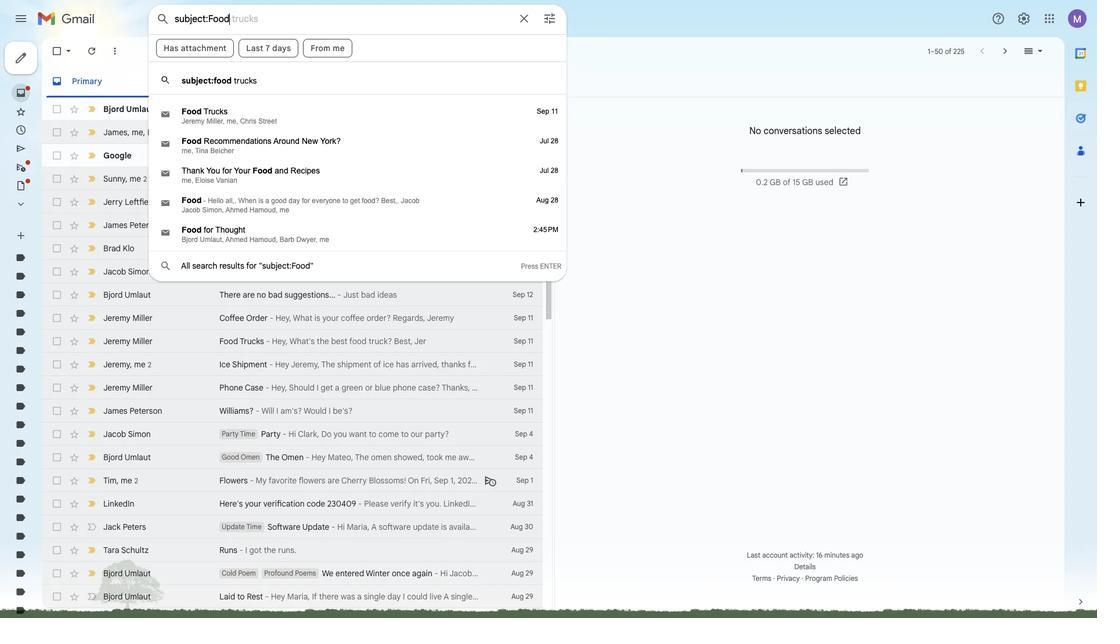 Task type: describe. For each thing, give the bounding box(es) containing it.
details
[[794, 563, 816, 571]]

runs - i got the runs.
[[219, 545, 296, 556]]

1 vertical spatial hi
[[289, 429, 296, 439]]

2 cell from the top
[[501, 127, 542, 138]]

10 row from the top
[[42, 307, 542, 330]]

for up umlaut,
[[204, 225, 213, 235]]

are for maria,
[[312, 197, 324, 207]]

2 gb from the left
[[802, 177, 813, 188]]

here's
[[219, 499, 243, 509]]

search refinement toolbar list box
[[149, 34, 566, 62]]

clear search image
[[513, 7, 536, 30]]

phone
[[219, 383, 243, 393]]

ideas
[[377, 290, 397, 300]]

2 could from the left
[[505, 592, 526, 602]]

good
[[271, 197, 287, 205]]

bjord umlaut, ahmed hamoud, barb dwyer, me element
[[182, 236, 521, 244]]

you for maria,
[[326, 197, 340, 207]]

sep 1
[[517, 476, 533, 485]]

gmail image
[[37, 7, 100, 30]]

conversations
[[764, 125, 822, 137]]

terms
[[752, 574, 771, 583]]

dwyer,
[[296, 236, 318, 244]]

row containing jack peters
[[42, 515, 542, 539]]

5 bjord umlaut from the top
[[103, 592, 151, 602]]

truck?
[[369, 336, 392, 347]]

- right your
[[251, 174, 254, 184]]

3 cell from the top
[[501, 173, 542, 185]]

i right 'breath'
[[501, 592, 503, 602]]

jul 28 for and recipes
[[540, 167, 558, 175]]

is for when
[[258, 197, 264, 205]]

row containing tim
[[42, 469, 542, 492]]

ahmed for hello
[[225, 206, 248, 214]]

- left i
[[238, 243, 242, 254]]

support image
[[992, 12, 1005, 26]]

chris
[[240, 117, 256, 125]]

time for software
[[246, 522, 262, 531]]

what
[[293, 313, 312, 323]]

minutes
[[825, 551, 850, 560]]

sep 11 for williams? - will i am's? would i be's?
[[514, 406, 533, 415]]

jul 28, 2023, 10:13 am element
[[540, 137, 558, 145]]

jacob right work?
[[436, 266, 459, 277]]

23 row from the top
[[42, 608, 542, 618]]

toggle split pane mode image
[[1023, 45, 1034, 57]]

coffee
[[341, 313, 365, 323]]

jacob inside food - hello all,. when is a good day for everyone to get food? best,. jacob
[[401, 197, 420, 205]]

enter
[[540, 262, 561, 271]]

miller,
[[206, 117, 225, 125]]

last for last account activity: 16 minutes ago details terms · privacy · program policies
[[747, 551, 761, 560]]

omg
[[219, 243, 236, 254]]

google
[[103, 150, 132, 161]]

0 vertical spatial hi
[[246, 266, 254, 277]]

winter
[[366, 568, 390, 579]]

poems
[[295, 569, 316, 578]]

1 horizontal spatial your
[[322, 313, 339, 323]]

peterson for sep 13
[[130, 220, 162, 230]]

- down williams? - will i am's? would i be's?
[[283, 429, 286, 439]]

aug 31
[[513, 499, 533, 508]]

thought inside no conversations selected main content
[[254, 104, 287, 114]]

1 horizontal spatial omen
[[281, 452, 304, 463]]

rock
[[219, 220, 237, 230]]

account
[[762, 551, 788, 560]]

no
[[749, 125, 761, 137]]

suggestions...
[[285, 290, 335, 300]]

me, for food recommendations around new york?
[[182, 147, 193, 155]]

jacob down brad
[[103, 266, 126, 277]]

1 · from the left
[[773, 574, 775, 583]]

hey, for hey, what's the best food truck? best, jer
[[272, 336, 288, 347]]

hour
[[245, 197, 263, 207]]

jeremy inside list box
[[182, 117, 205, 125]]

to left the best,.
[[371, 197, 378, 207]]

once
[[392, 568, 410, 579]]

15 row from the top
[[42, 423, 542, 446]]

television
[[363, 127, 397, 138]]

sep 11 for coffee order - hey, what is your coffee order? regards, jeremy
[[514, 313, 533, 322]]

the right got
[[264, 545, 276, 556]]

subject:food
[[182, 75, 232, 86]]

all search results for "subject:food"
[[181, 261, 314, 271]]

row containing linkedin
[[42, 492, 542, 515]]

29 for tara schultz
[[526, 546, 533, 554]]

thank you for your food and recipes
[[182, 166, 320, 175]]

2 sep 13 from the top
[[513, 244, 533, 253]]

to left our
[[401, 429, 409, 439]]

0 vertical spatial maria,
[[287, 197, 310, 207]]

11 inside list box
[[551, 107, 558, 116]]

tina
[[195, 147, 208, 155]]

activity:
[[790, 551, 814, 560]]

jeremy miller for food trucks
[[103, 336, 153, 347]]

time for party
[[240, 430, 255, 438]]

american
[[278, 127, 313, 138]]

i left be's?
[[329, 406, 331, 416]]

trade
[[557, 592, 576, 602]]

the right dog
[[320, 243, 332, 254]]

sep 11 for phone case - hey, should i get a green or blue phone case? thanks, jer
[[514, 383, 533, 392]]

ago
[[851, 551, 863, 560]]

work?
[[392, 266, 414, 277]]

james peterson for sep 11
[[103, 406, 162, 416]]

i'd
[[546, 592, 554, 602]]

11 row from the top
[[42, 330, 542, 353]]

1 horizontal spatial jer
[[472, 383, 484, 393]]

2 vertical spatial you
[[334, 429, 347, 439]]

phone case - hey, should i get a green or blue phone case? thanks, jer
[[219, 383, 484, 393]]

press
[[521, 262, 538, 271]]

- down 230409
[[331, 522, 335, 532]]

list box containing subject:food
[[149, 66, 566, 272]]

primary
[[72, 76, 102, 86]]

13 row from the top
[[42, 376, 542, 399]]

and inside elroy schwartz: american comedy and television writer. link
[[347, 127, 361, 138]]

get inside no conversations selected main content
[[321, 383, 333, 393]]

program
[[805, 574, 832, 583]]

ice shipment -
[[219, 359, 275, 370]]

jacob up tim
[[103, 429, 126, 439]]

sep 4 for hi
[[515, 430, 533, 438]]

jeremy miller for coffee order
[[103, 313, 153, 323]]

1 james from the top
[[103, 127, 128, 137]]

attachment
[[181, 43, 227, 53]]

aug for bjord umlaut
[[511, 569, 524, 578]]

230409
[[327, 499, 356, 509]]

trucks for food
[[204, 107, 228, 116]]

"subject:food"
[[259, 261, 314, 271]]

to right want
[[369, 429, 376, 439]]

Search mail text field
[[175, 13, 510, 25]]

miller for phone
[[133, 383, 153, 393]]

all
[[181, 261, 190, 271]]

- right case at the left of page
[[266, 383, 269, 393]]

james for sep 13
[[103, 220, 128, 230]]

results
[[219, 261, 244, 271]]

2 vertical spatial are
[[243, 290, 255, 300]]

from me
[[311, 43, 345, 53]]

i down once
[[403, 592, 405, 602]]

, for james
[[128, 127, 130, 137]]

me, eloise vanian
[[182, 176, 237, 185]]

party?
[[425, 429, 449, 439]]

belcher
[[210, 147, 234, 155]]

- right 230409
[[358, 499, 362, 509]]

2 13 from the top
[[527, 244, 533, 253]]

miller for coffee
[[133, 313, 153, 323]]

when for maria,
[[280, 266, 301, 277]]

james for sep 11
[[103, 406, 128, 416]]

refresh image
[[86, 45, 98, 57]]

party inside party time party - hi clark, do you want to come to our party?
[[222, 430, 239, 438]]

order
[[246, 313, 268, 323]]

elroy schwartz: american comedy and television writer.
[[219, 127, 422, 138]]

28 for food
[[551, 167, 558, 175]]

here's your verification code 230409 -
[[219, 499, 364, 509]]

31
[[527, 499, 533, 508]]

bjord umlaut for sep 4
[[103, 452, 151, 463]]

16
[[816, 551, 823, 560]]

food down eloise
[[182, 196, 202, 205]]

0 vertical spatial hey
[[271, 197, 285, 207]]

1 bad from the left
[[268, 290, 282, 300]]

9 row from the top
[[42, 283, 542, 307]]

comedy
[[315, 127, 345, 138]]

2 for sunny
[[143, 174, 147, 183]]

older image
[[1000, 45, 1011, 57]]

1 13 from the top
[[527, 221, 533, 229]]

has
[[164, 43, 179, 53]]

food down "coffee"
[[219, 336, 238, 347]]

row containing jeremy
[[42, 353, 542, 376]]

for down saw
[[246, 261, 257, 271]]

1 horizontal spatial party
[[261, 429, 281, 439]]

row containing james
[[42, 121, 542, 144]]

bjord umlaut for aug 29
[[103, 568, 151, 579]]

food trucks
[[182, 107, 228, 116]]

jul 28, 2023, 10:43 am element
[[540, 167, 558, 175]]

jacob left the simon, on the top
[[182, 206, 200, 214]]

1 vertical spatial maria,
[[256, 266, 278, 277]]

food up umlaut,
[[182, 225, 202, 235]]

be's?
[[333, 406, 353, 416]]

- inside food - hello all,. when is a good day for everyone to get food? best,. jacob
[[203, 197, 206, 205]]

the left best
[[317, 336, 329, 347]]

28 for - hello all,. when is a good day for everyone to get food? best,. jacob
[[551, 196, 558, 204]]

food up jeremy miller, me, chris street
[[219, 104, 239, 114]]

green
[[342, 383, 363, 393]]

saw
[[248, 243, 262, 254]]

to right 'laid'
[[237, 592, 245, 602]]

1 horizontal spatial day
[[357, 243, 370, 254]]

2 horizontal spatial best,
[[650, 592, 668, 602]]

jacob simon for sep 12
[[103, 266, 151, 277]]

jack
[[103, 522, 121, 532]]

1 vertical spatial 1
[[531, 476, 533, 485]]

- right work
[[240, 266, 244, 277]]

from
[[311, 43, 331, 53]]

umlaut for sep 4
[[125, 452, 151, 463]]

take
[[528, 592, 544, 602]]

1 vertical spatial your
[[245, 499, 261, 509]]

i right will
[[276, 406, 278, 416]]

promotions
[[219, 76, 262, 86]]

ice
[[219, 359, 230, 370]]

makeup
[[219, 174, 249, 184]]

makeup -
[[219, 174, 257, 184]]

umlaut for aug 29
[[125, 568, 151, 579]]

leftfielder
[[125, 197, 163, 207]]

1 28 from the top
[[551, 137, 558, 145]]

11 for williams? - will i am's? would i be's?
[[528, 406, 533, 415]]

verification
[[263, 499, 305, 509]]

- left will
[[256, 406, 259, 416]]

linkedin
[[103, 499, 134, 509]]

sep 12 for there are no bad suggestions... - just bad ideas
[[513, 290, 533, 299]]

, for tim
[[117, 475, 119, 486]]

aug 29 for tara schultz
[[511, 546, 533, 554]]

2 for tim
[[134, 476, 138, 485]]

aug 30
[[511, 522, 533, 531]]

breath
[[475, 592, 499, 602]]

the right saw
[[264, 243, 276, 254]]

has scheduled message image
[[484, 475, 496, 486]]

last for last 7 days
[[246, 43, 263, 53]]

2 vertical spatial maria,
[[287, 592, 310, 602]]

jacob simon for sep 4
[[103, 429, 151, 439]]

me, for and recipes
[[182, 176, 193, 185]]

live
[[430, 592, 442, 602]]

simon,
[[202, 206, 224, 214]]

food for thought inside no conversations selected main content
[[219, 104, 287, 114]]

of for gb
[[783, 177, 791, 188]]

2:45 pm element
[[533, 226, 558, 234]]

3 29 from the top
[[526, 592, 533, 601]]

a
[[444, 592, 449, 602]]

row containing brad klo
[[42, 237, 542, 260]]

jerry
[[103, 197, 123, 207]]

1 vertical spatial hey
[[271, 592, 285, 602]]

press enter
[[521, 262, 561, 271]]

to right back
[[382, 266, 390, 277]]

- left just
[[337, 290, 341, 300]]

1 sep 13 from the top
[[513, 221, 533, 229]]

street
[[258, 117, 277, 125]]

hamoud, for hello
[[249, 206, 278, 214]]

- down order
[[266, 336, 270, 347]]

get inside food - hello all,. when is a good day for everyone to get food? best,. jacob
[[350, 197, 360, 205]]

1 horizontal spatial a
[[335, 383, 339, 393]]

away
[[629, 592, 648, 602]]

sep 11 inside list box
[[537, 107, 558, 116]]

1 horizontal spatial update
[[302, 522, 329, 532]]

privacy link
[[777, 574, 800, 583]]

12 for there are no bad suggestions... - just bad ideas
[[527, 290, 533, 299]]

sep inside list box
[[537, 107, 549, 116]]



Task type: vqa. For each thing, say whether or not it's contained in the screenshot.
the Inbox inside Inbox Summer isn't over, Brad - From parks to BBQ, make the most of Summer days in Rancho Cucamonga before  fall begins͏ ͏ ͏ ͏ ͏ ͏͏ ͏ ͏ ͏ ͏ ͏͏ ͏ ͏ ͏ ͏ ͏͏ ͏ ͏ ͏ ͏ ͏͏ ͏ ͏ ͏ ͏ ͏͏ ͏ ͏ ͏ ͏  ͏͏ ͏ ͏ ͏ ͏ ͏͏ ͏ ͏ ͏ ͏ ͏͏ ͏ ͏ ͏ ͏ ͏͏ ͏ ͏ ͏ ͏ ͏͏ ͏ ͏
no



Task type: locate. For each thing, give the bounding box(es) containing it.
update down code
[[302, 522, 329, 532]]

14 row from the top
[[42, 399, 542, 423]]

1 vertical spatial hamoud,
[[249, 236, 278, 244]]

3 jeremy miller from the top
[[103, 383, 153, 393]]

1 ahmed from the top
[[225, 206, 248, 214]]

1 horizontal spatial last
[[747, 551, 761, 560]]

trucks for food trucks
[[240, 336, 264, 347]]

7
[[266, 43, 270, 53]]

0 vertical spatial sep 4
[[515, 430, 533, 438]]

sep 11, 2023, 11:11 am element
[[537, 107, 558, 116]]

aug for tara schultz
[[511, 546, 524, 554]]

2 peterson from the top
[[130, 406, 162, 416]]

hey, left what's on the bottom of the page
[[272, 336, 288, 347]]

jacob simon down klo
[[103, 266, 151, 277]]

0 vertical spatial me,
[[227, 117, 238, 125]]

day inside food - hello all,. when is a good day for everyone to get food? best,. jacob
[[289, 197, 300, 205]]

aug 29 left i'd
[[511, 592, 533, 601]]

2 inside sunny , me 2
[[143, 174, 147, 183]]

2 bad from the left
[[361, 290, 375, 300]]

3 bjord umlaut from the top
[[103, 452, 151, 463]]

0 horizontal spatial could
[[407, 592, 427, 602]]

0 vertical spatial you
[[326, 197, 340, 207]]

bjord umlaut for sep 12
[[103, 290, 151, 300]]

you for when
[[317, 266, 331, 277]]

2 for jeremy
[[148, 360, 151, 369]]

2 hamoud, from the top
[[249, 236, 278, 244]]

is right what
[[315, 313, 320, 323]]

0 horizontal spatial 1
[[531, 476, 533, 485]]

6 row from the top
[[42, 214, 542, 237]]

when inside food - hello all,. when is a good day for everyone to get food? best,. jacob
[[238, 197, 257, 205]]

1 bjord umlaut from the top
[[103, 104, 155, 114]]

umlaut,
[[200, 236, 224, 244]]

·
[[773, 574, 775, 583], [802, 574, 804, 583]]

12 down press
[[527, 290, 533, 299]]

there
[[319, 592, 339, 602]]

could
[[407, 592, 427, 602], [505, 592, 526, 602]]

2 vertical spatial 2
[[134, 476, 138, 485]]

0 horizontal spatial and
[[275, 166, 288, 175]]

for inside food - hello all,. when is a good day for everyone to get food? best,. jacob
[[302, 197, 310, 205]]

gb right the 15
[[802, 177, 813, 188]]

None search field
[[149, 5, 567, 282]]

2 jacob simon from the top
[[103, 429, 151, 439]]

jeremy
[[182, 117, 205, 125], [103, 313, 130, 323], [427, 313, 454, 323], [103, 336, 130, 347], [103, 359, 130, 369], [103, 383, 130, 393]]

sep 4 for -
[[515, 453, 533, 462]]

0 vertical spatial 2
[[143, 174, 147, 183]]

james
[[103, 127, 128, 137], [103, 220, 128, 230], [103, 406, 128, 416]]

8 row from the top
[[42, 260, 542, 283]]

0 vertical spatial is
[[258, 197, 264, 205]]

aug 29 up take
[[511, 569, 533, 578]]

4 for -
[[529, 453, 533, 462]]

hamoud, up rock ghost: broadway
[[249, 206, 278, 214]]

0 vertical spatial jul 28
[[540, 137, 558, 145]]

1 vertical spatial 29
[[526, 569, 533, 578]]

0 vertical spatial james
[[103, 127, 128, 137]]

0 vertical spatial are
[[312, 197, 324, 207]]

entered
[[336, 568, 364, 579]]

2 ahmed from the top
[[225, 236, 248, 244]]

1 peterson from the top
[[130, 220, 162, 230]]

2 simon from the top
[[128, 429, 151, 439]]

, for jeremy
[[130, 359, 132, 369]]

row containing google
[[42, 144, 542, 167]]

2 sep 4 from the top
[[515, 453, 533, 462]]

miller
[[133, 313, 153, 323], [133, 336, 153, 347], [133, 383, 153, 393]]

0 vertical spatial 28
[[551, 137, 558, 145]]

there
[[219, 290, 241, 300]]

4 row from the top
[[42, 167, 542, 190]]

1 row from the top
[[42, 98, 542, 121]]

1 vertical spatial time
[[246, 522, 262, 531]]

2 vertical spatial hey,
[[271, 383, 287, 393]]

21 row from the top
[[42, 562, 542, 585]]

4
[[529, 430, 533, 438], [529, 453, 533, 462]]

come
[[378, 429, 399, 439]]

2 vertical spatial jeremy miller
[[103, 383, 153, 393]]

1 vertical spatial 2
[[148, 360, 151, 369]]

4 cell from the top
[[501, 196, 542, 208]]

bjord
[[103, 104, 124, 114], [147, 127, 167, 137], [182, 236, 198, 244], [103, 290, 123, 300], [103, 452, 123, 463], [103, 568, 123, 579], [103, 592, 123, 602], [671, 592, 690, 602]]

2 12 from the top
[[527, 290, 533, 299]]

york?
[[320, 136, 341, 146]]

0 horizontal spatial trucks
[[204, 107, 228, 116]]

omen right the 'the'
[[281, 452, 304, 463]]

aug 29 down aug 30
[[511, 546, 533, 554]]

good omen the omen -
[[222, 452, 312, 463]]

omen
[[281, 452, 304, 463], [241, 453, 260, 462]]

bjord inside list box
[[182, 236, 198, 244]]

trucks inside list box
[[204, 107, 228, 116]]

1 4 from the top
[[529, 430, 533, 438]]

was
[[341, 592, 355, 602]]

cell up jul 28, 2023, 10:13 am element
[[501, 103, 542, 115]]

elroy schwartz: american comedy and television writer. link
[[219, 127, 479, 138]]

case
[[245, 383, 263, 393]]

are down recipes
[[312, 197, 324, 207]]

1 vertical spatial get
[[321, 383, 333, 393]]

terms link
[[752, 574, 771, 583]]

a left good
[[265, 197, 269, 205]]

should
[[289, 383, 315, 393]]

2 jul 28 from the top
[[540, 167, 558, 175]]

of left the 15
[[783, 177, 791, 188]]

0 vertical spatial a
[[265, 197, 269, 205]]

omen right good
[[241, 453, 260, 462]]

0 horizontal spatial get
[[321, 383, 333, 393]]

tab list containing primary
[[42, 65, 1065, 98]]

peters
[[123, 522, 146, 532]]

None checkbox
[[51, 45, 63, 57], [51, 103, 63, 115], [51, 127, 63, 138], [51, 150, 63, 161], [51, 196, 63, 208], [51, 219, 63, 231], [51, 243, 63, 254], [51, 405, 63, 417], [51, 428, 63, 440], [51, 452, 63, 463], [51, 521, 63, 533], [51, 45, 63, 57], [51, 103, 63, 115], [51, 127, 63, 138], [51, 150, 63, 161], [51, 196, 63, 208], [51, 219, 63, 231], [51, 243, 63, 254], [51, 405, 63, 417], [51, 428, 63, 440], [51, 452, 63, 463], [51, 521, 63, 533]]

0 vertical spatial best,
[[416, 266, 434, 277]]

sep 13 up press
[[513, 244, 533, 253]]

1 vertical spatial sep 12
[[513, 290, 533, 299]]

policies
[[834, 574, 858, 583]]

7 row from the top
[[42, 237, 542, 260]]

2 horizontal spatial a
[[357, 592, 362, 602]]

the
[[264, 243, 276, 254], [320, 243, 332, 254], [317, 336, 329, 347], [264, 545, 276, 556], [589, 592, 601, 602]]

0 vertical spatial trucks
[[204, 107, 228, 116]]

when for all,.
[[238, 197, 257, 205]]

phone
[[393, 383, 416, 393]]

update inside update time software update -
[[222, 522, 245, 531]]

time up got
[[246, 522, 262, 531]]

coming
[[342, 197, 369, 207], [333, 266, 360, 277]]

party up the 'the'
[[261, 429, 281, 439]]

when inside no conversations selected main content
[[280, 266, 301, 277]]

1 29 from the top
[[526, 546, 533, 554]]

2 bjord umlaut from the top
[[103, 290, 151, 300]]

0 horizontal spatial jer
[[414, 336, 426, 347]]

is inside no conversations selected main content
[[315, 313, 320, 323]]

- right again
[[434, 568, 438, 579]]

vanian
[[216, 176, 237, 185]]

sep 4
[[515, 430, 533, 438], [515, 453, 533, 462]]

alert
[[255, 150, 274, 161]]

flowers -
[[219, 475, 256, 486]]

food down the subject:food
[[182, 107, 202, 116]]

sep 12 for work - hi maria, when are you coming back to work? best, jacob
[[513, 267, 533, 276]]

aug inside list box
[[536, 196, 549, 204]]

3 28 from the top
[[551, 196, 558, 204]]

of for 50
[[945, 47, 952, 55]]

umlaut for sep 12
[[125, 290, 151, 300]]

- left good
[[265, 197, 269, 207]]

happy
[[219, 197, 243, 207], [380, 197, 404, 207]]

omen inside the good omen the omen -
[[241, 453, 260, 462]]

me, left tina
[[182, 147, 193, 155]]

for up vanian at left
[[222, 166, 232, 175]]

and inside list box
[[275, 166, 288, 175]]

sep 11 for food trucks - hey, what's the best food truck? best, jer
[[514, 337, 533, 345]]

is left good
[[258, 197, 264, 205]]

single down the winter
[[364, 592, 385, 602]]

1 miller from the top
[[133, 313, 153, 323]]

aug
[[536, 196, 549, 204], [513, 499, 525, 508], [511, 522, 523, 531], [511, 546, 524, 554], [511, 569, 524, 578], [511, 592, 524, 601]]

day right good
[[289, 197, 300, 205]]

0 horizontal spatial a
[[265, 197, 269, 205]]

11
[[551, 107, 558, 116], [528, 313, 533, 322], [528, 337, 533, 345], [528, 360, 533, 369], [528, 383, 533, 392], [528, 406, 533, 415]]

recipes
[[291, 166, 320, 175]]

case?
[[418, 383, 440, 393]]

0 vertical spatial sep 13
[[513, 221, 533, 229]]

main menu image
[[14, 12, 28, 26]]

1 vertical spatial are
[[303, 266, 315, 277]]

0 horizontal spatial happy
[[219, 197, 243, 207]]

1 jeremy miller from the top
[[103, 313, 153, 323]]

peterson for sep 11
[[130, 406, 162, 416]]

0 horizontal spatial when
[[238, 197, 257, 205]]

0 vertical spatial james peterson
[[103, 220, 162, 230]]

tab list
[[1065, 37, 1097, 576], [42, 65, 1065, 98]]

jul for food recommendations around new york?
[[540, 137, 549, 145]]

profound
[[264, 569, 293, 578]]

rock ghost: broadway link
[[219, 219, 479, 231]]

a right was
[[357, 592, 362, 602]]

none search field containing has attachment
[[149, 5, 567, 282]]

sep 12
[[513, 267, 533, 276], [513, 290, 533, 299]]

1 horizontal spatial when
[[280, 266, 301, 277]]

1 horizontal spatial gb
[[802, 177, 813, 188]]

for left everyone
[[302, 197, 310, 205]]

1 vertical spatial 28
[[551, 167, 558, 175]]

you right do
[[334, 429, 347, 439]]

row
[[42, 98, 542, 121], [42, 121, 542, 144], [42, 144, 542, 167], [42, 167, 542, 190], [42, 190, 542, 214], [42, 214, 542, 237], [42, 237, 542, 260], [42, 260, 542, 283], [42, 283, 542, 307], [42, 307, 542, 330], [42, 330, 542, 353], [42, 353, 542, 376], [42, 376, 542, 399], [42, 399, 542, 423], [42, 423, 542, 446], [42, 446, 542, 469], [42, 469, 542, 492], [42, 492, 542, 515], [42, 515, 542, 539], [42, 539, 542, 562], [42, 562, 542, 585], [42, 585, 690, 608], [42, 608, 542, 618]]

party up good
[[222, 430, 239, 438]]

2 row from the top
[[42, 121, 542, 144]]

elroy
[[219, 127, 238, 138]]

tara schultz
[[103, 545, 149, 556]]

coming for to
[[342, 197, 369, 207]]

0 horizontal spatial omen
[[241, 453, 260, 462]]

12 left enter
[[527, 267, 533, 276]]

hamoud, for thought
[[249, 236, 278, 244]]

0 vertical spatial 13
[[527, 221, 533, 229]]

1 could from the left
[[407, 592, 427, 602]]

1 gb from the left
[[770, 177, 781, 188]]

could left live
[[407, 592, 427, 602]]

more image
[[109, 45, 121, 57]]

are for when
[[303, 266, 315, 277]]

- right the rest
[[265, 592, 269, 602]]

regards,
[[393, 313, 425, 323]]

1 hamoud, from the top
[[249, 206, 278, 214]]

time inside update time software update -
[[246, 522, 262, 531]]

1 sep 12 from the top
[[513, 267, 533, 276]]

2 28 from the top
[[551, 167, 558, 175]]

jul 28 for food recommendations around new york?
[[540, 137, 558, 145]]

time inside party time party - hi clark, do you want to come to our party?
[[240, 430, 255, 438]]

row containing tara schultz
[[42, 539, 542, 562]]

1 vertical spatial food for thought
[[182, 225, 245, 235]]

0 vertical spatial coming
[[342, 197, 369, 207]]

jerry leftfielder
[[103, 197, 163, 207]]

cell
[[501, 103, 542, 115], [501, 127, 542, 138], [501, 173, 542, 185], [501, 196, 542, 208]]

0 horizontal spatial party
[[222, 430, 239, 438]]

trucks inside no conversations selected main content
[[240, 336, 264, 347]]

food up tina
[[182, 136, 202, 146]]

aug 28, 2023, 8:00 am element
[[536, 196, 558, 204]]

, for sunny
[[125, 173, 127, 184]]

all,.
[[226, 197, 236, 205]]

peterson down leftfielder
[[130, 220, 162, 230]]

20 row from the top
[[42, 539, 542, 562]]

0 horizontal spatial single
[[364, 592, 385, 602]]

when up jacob simon, ahmed hamoud, me
[[238, 197, 257, 205]]

other
[[335, 243, 354, 254]]

- right "runs" on the left of the page
[[239, 545, 243, 556]]

miller for food
[[133, 336, 153, 347]]

hi left clark,
[[289, 429, 296, 439]]

the right all in the right of the page
[[589, 592, 601, 602]]

hey, for hey, should i get a green or blue phone case? thanks, jer
[[271, 383, 287, 393]]

11 for coffee order - hey, what is your coffee order? regards, jeremy
[[528, 313, 533, 322]]

time down williams?
[[240, 430, 255, 438]]

29
[[526, 546, 533, 554], [526, 569, 533, 578], [526, 592, 533, 601]]

18 row from the top
[[42, 492, 542, 515]]

2 vertical spatial me,
[[182, 176, 193, 185]]

our
[[411, 429, 423, 439]]

1 vertical spatial 13
[[527, 244, 533, 253]]

software
[[267, 522, 300, 532]]

- right order
[[270, 313, 273, 323]]

29 left i'd
[[526, 592, 533, 601]]

used
[[815, 177, 834, 188]]

i
[[244, 243, 245, 254]]

a left green
[[335, 383, 339, 393]]

2 jul from the top
[[540, 167, 549, 175]]

3 miller from the top
[[133, 383, 153, 393]]

1 horizontal spatial 1
[[928, 47, 930, 55]]

sunny , me 2
[[103, 173, 147, 184]]

- right flowers
[[250, 475, 254, 486]]

2 single from the left
[[451, 592, 473, 602]]

4 for hi
[[529, 430, 533, 438]]

5 row from the top
[[42, 190, 542, 214]]

coffee
[[219, 313, 244, 323]]

1 left 50
[[928, 47, 930, 55]]

and left recipes
[[275, 166, 288, 175]]

- down clark,
[[306, 452, 310, 463]]

1 vertical spatial 4
[[529, 453, 533, 462]]

0 vertical spatial miller
[[133, 313, 153, 323]]

last left account
[[747, 551, 761, 560]]

food - hello all,. when is a good day for everyone to get food? best,. jacob
[[182, 196, 420, 205]]

0 horizontal spatial your
[[245, 499, 261, 509]]

james down jerry
[[103, 220, 128, 230]]

row containing jerry leftfielder
[[42, 190, 542, 214]]

4 bjord umlaut from the top
[[103, 568, 151, 579]]

for inside no conversations selected main content
[[241, 104, 252, 114]]

1 vertical spatial coming
[[333, 266, 360, 277]]

17 row from the top
[[42, 469, 542, 492]]

0 horizontal spatial hi
[[246, 266, 254, 277]]

None checkbox
[[51, 173, 63, 185], [51, 266, 63, 277], [51, 289, 63, 301], [51, 312, 63, 324], [51, 336, 63, 347], [51, 359, 63, 370], [51, 382, 63, 394], [51, 475, 63, 486], [51, 498, 63, 510], [51, 545, 63, 556], [51, 568, 63, 579], [51, 591, 63, 603], [51, 173, 63, 185], [51, 266, 63, 277], [51, 289, 63, 301], [51, 312, 63, 324], [51, 336, 63, 347], [51, 359, 63, 370], [51, 382, 63, 394], [51, 475, 63, 486], [51, 498, 63, 510], [51, 545, 63, 556], [51, 568, 63, 579], [51, 591, 63, 603]]

hey, left should at the left bottom of page
[[271, 383, 287, 393]]

1 vertical spatial last
[[747, 551, 761, 560]]

1 vertical spatial sep 4
[[515, 453, 533, 462]]

barb
[[280, 236, 294, 244]]

cell down sep 11, 2023, 11:11 am element
[[501, 127, 542, 138]]

19 row from the top
[[42, 515, 542, 539]]

want
[[349, 429, 367, 439]]

12
[[527, 267, 533, 276], [527, 290, 533, 299]]

11 for food trucks - hey, what's the best food truck? best, jer
[[528, 337, 533, 345]]

i right should at the left bottom of page
[[317, 383, 319, 393]]

0 vertical spatial sep 12
[[513, 267, 533, 276]]

1 simon from the top
[[128, 266, 151, 277]]

omg - i saw the cutest dog the other day
[[219, 243, 370, 254]]

1 single from the left
[[364, 592, 385, 602]]

james up google
[[103, 127, 128, 137]]

just
[[343, 290, 359, 300]]

is inside food - hello all,. when is a good day for everyone to get food? best,. jacob
[[258, 197, 264, 205]]

advanced search options image
[[538, 7, 561, 30]]

gb
[[770, 177, 781, 188], [802, 177, 813, 188]]

1 vertical spatial jul 28
[[540, 167, 558, 175]]

0 horizontal spatial 2
[[134, 476, 138, 485]]

2 happy from the left
[[380, 197, 404, 207]]

me
[[333, 43, 345, 53], [132, 127, 143, 137], [130, 173, 141, 184], [280, 206, 289, 214], [320, 236, 329, 244], [134, 359, 145, 369], [121, 475, 132, 486]]

12 for work - hi maria, when are you coming back to work? best, jacob
[[527, 267, 533, 276]]

food for thought up umlaut,
[[182, 225, 245, 235]]

1 jacob simon from the top
[[103, 266, 151, 277]]

aug 29 for bjord umlaut
[[511, 569, 533, 578]]

2 vertical spatial best,
[[650, 592, 668, 602]]

food down alert
[[253, 166, 273, 175]]

coming down other
[[333, 266, 360, 277]]

best, right work?
[[416, 266, 434, 277]]

runs
[[219, 545, 237, 556]]

navigation
[[0, 37, 139, 618]]

schwartz:
[[239, 127, 276, 138]]

simon
[[128, 266, 151, 277], [128, 429, 151, 439]]

james peterson down the jeremy , me 2
[[103, 406, 162, 416]]

1 vertical spatial jer
[[472, 383, 484, 393]]

work - hi maria, when are you coming back to work? best, jacob
[[219, 266, 459, 277]]

1 horizontal spatial hi
[[289, 429, 296, 439]]

get up jacob simon, ahmed hamoud, me element
[[350, 197, 360, 205]]

simon for sep 4
[[128, 429, 151, 439]]

rest
[[247, 592, 263, 602]]

james peterson for sep 13
[[103, 220, 162, 230]]

2 4 from the top
[[529, 453, 533, 462]]

bad right just
[[361, 290, 375, 300]]

0 horizontal spatial best,
[[394, 336, 413, 347]]

11 for phone case - hey, should i get a green or blue phone case? thanks, jer
[[528, 383, 533, 392]]

1 horizontal spatial happy
[[380, 197, 404, 207]]

0 vertical spatial aug 29
[[511, 546, 533, 554]]

security
[[219, 150, 253, 161]]

hey, for hey, what is your coffee order? regards, jeremy
[[276, 313, 291, 323]]

1 aug 29 from the top
[[511, 546, 533, 554]]

order?
[[367, 313, 391, 323]]

0 vertical spatial last
[[246, 43, 263, 53]]

1 jul from the top
[[540, 137, 549, 145]]

aug for jack peters
[[511, 522, 523, 531]]

coming for back
[[333, 266, 360, 277]]

simon up tim , me 2 at the bottom left of page
[[128, 429, 151, 439]]

shipment
[[232, 359, 267, 370]]

jacob simon, ahmed hamoud, me element
[[182, 206, 521, 214]]

1 vertical spatial day
[[357, 243, 370, 254]]

2 jeremy miller from the top
[[103, 336, 153, 347]]

to inside food - hello all,. when is a good day for everyone to get food? best,. jacob
[[342, 197, 348, 205]]

1 vertical spatial of
[[783, 177, 791, 188]]

thought inside list box
[[215, 225, 245, 235]]

food for thought inside list box
[[182, 225, 245, 235]]

hey,
[[276, 313, 291, 323], [272, 336, 288, 347], [271, 383, 287, 393]]

for up chris
[[241, 104, 252, 114]]

sep 12 left enter
[[513, 267, 533, 276]]

jul up aug 28
[[540, 167, 549, 175]]

jeremy miller for phone case
[[103, 383, 153, 393]]

settings image
[[1017, 12, 1031, 26]]

50
[[935, 47, 943, 55]]

12 row from the top
[[42, 353, 542, 376]]

1 horizontal spatial thought
[[254, 104, 287, 114]]

2 miller from the top
[[133, 336, 153, 347]]

cell up aug 28
[[501, 173, 542, 185]]

0 vertical spatial day
[[289, 197, 300, 205]]

maria, right good
[[287, 197, 310, 207]]

1 happy from the left
[[219, 197, 243, 207]]

22 row from the top
[[42, 585, 690, 608]]

2 sep 12 from the top
[[513, 290, 533, 299]]

laid
[[219, 592, 235, 602]]

clark,
[[298, 429, 319, 439]]

2 · from the left
[[802, 574, 804, 583]]

2 aug 29 from the top
[[511, 569, 533, 578]]

list box
[[149, 66, 566, 272]]

everyone
[[312, 197, 341, 205]]

hey up broadway
[[271, 197, 285, 207]]

3 james from the top
[[103, 406, 128, 416]]

2 vertical spatial 28
[[551, 196, 558, 204]]

jer right thanks,
[[472, 383, 484, 393]]

last inside last account activity: 16 minutes ago details terms · privacy · program policies
[[747, 551, 761, 560]]

your right here's
[[245, 499, 261, 509]]

2 inside tim , me 2
[[134, 476, 138, 485]]

2 horizontal spatial day
[[387, 592, 401, 602]]

best, right truck?
[[394, 336, 413, 347]]

1 sep 4 from the top
[[515, 430, 533, 438]]

1 horizontal spatial single
[[451, 592, 473, 602]]

0 vertical spatial 1
[[928, 47, 930, 55]]

0 vertical spatial when
[[238, 197, 257, 205]]

0 vertical spatial time
[[240, 430, 255, 438]]

tim , me 2
[[103, 475, 138, 486]]

3 row from the top
[[42, 144, 542, 167]]

1 vertical spatial is
[[315, 313, 320, 323]]

aug for linkedin
[[513, 499, 525, 508]]

1 horizontal spatial bad
[[361, 290, 375, 300]]

1 horizontal spatial best,
[[416, 266, 434, 277]]

a inside food - hello all,. when is a good day for everyone to get food? best,. jacob
[[265, 197, 269, 205]]

promotions tab
[[189, 65, 335, 98]]

simon for sep 12
[[128, 266, 151, 277]]

are left no
[[243, 290, 255, 300]]

last inside search refinement toolbar list box
[[246, 43, 263, 53]]

day right other
[[357, 243, 370, 254]]

0 vertical spatial and
[[347, 127, 361, 138]]

0 vertical spatial ahmed
[[225, 206, 248, 214]]

me inside search refinement toolbar list box
[[333, 43, 345, 53]]

1 vertical spatial simon
[[128, 429, 151, 439]]

jeremy miller, me, chris street element
[[182, 117, 521, 125]]

1 jul 28 from the top
[[540, 137, 558, 145]]

1 james peterson from the top
[[103, 220, 162, 230]]

profound poems
[[264, 569, 316, 578]]

2 vertical spatial aug 29
[[511, 592, 533, 601]]

search mail image
[[153, 9, 174, 30]]

2 inside the jeremy , me 2
[[148, 360, 151, 369]]

1 12 from the top
[[527, 267, 533, 276]]

1 vertical spatial best,
[[394, 336, 413, 347]]

29 up take
[[526, 569, 533, 578]]

ahmed for thought
[[225, 236, 248, 244]]

no conversations selected main content
[[42, 37, 1065, 618]]

0 vertical spatial hey,
[[276, 313, 291, 323]]

1 horizontal spatial is
[[315, 313, 320, 323]]

jul for and recipes
[[540, 167, 549, 175]]

bad right no
[[268, 290, 282, 300]]

0 horizontal spatial day
[[289, 197, 300, 205]]

15
[[793, 177, 800, 188]]

james peterson
[[103, 220, 162, 230], [103, 406, 162, 416]]

16 row from the top
[[42, 446, 542, 469]]

2 james peterson from the top
[[103, 406, 162, 416]]

tara
[[103, 545, 119, 556]]

jack peters
[[103, 522, 146, 532]]

primary tab
[[42, 65, 188, 98]]

flowers
[[219, 475, 248, 486]]

again
[[412, 568, 432, 579]]

- right shipment
[[269, 359, 273, 370]]

follow link to manage storage image
[[838, 176, 850, 188]]

1 cell from the top
[[501, 103, 542, 115]]

2 vertical spatial a
[[357, 592, 362, 602]]

2 james from the top
[[103, 220, 128, 230]]

hey
[[271, 197, 285, 207], [271, 592, 285, 602]]

1 vertical spatial thought
[[215, 225, 245, 235]]

blue
[[375, 383, 391, 393]]

0.2
[[756, 177, 768, 188]]

james down the jeremy , me 2
[[103, 406, 128, 416]]

am's?
[[281, 406, 302, 416]]

0 vertical spatial jacob simon
[[103, 266, 151, 277]]

0 vertical spatial food for thought
[[219, 104, 287, 114]]

row containing sunny
[[42, 167, 542, 190]]

is for what
[[315, 313, 320, 323]]

0 vertical spatial your
[[322, 313, 339, 323]]

best, right away in the bottom right of the page
[[650, 592, 668, 602]]

3 aug 29 from the top
[[511, 592, 533, 601]]

coming up the rock ghost: broadway link
[[342, 197, 369, 207]]

no
[[257, 290, 266, 300]]

update down here's
[[222, 522, 245, 531]]

1 vertical spatial hey,
[[272, 336, 288, 347]]

i left got
[[245, 545, 247, 556]]

2 vertical spatial james
[[103, 406, 128, 416]]

when down cutest
[[280, 266, 301, 277]]

29 for bjord umlaut
[[526, 569, 533, 578]]

hamoud, down rock ghost: broadway
[[249, 236, 278, 244]]

has attachment
[[164, 43, 227, 53]]

0 vertical spatial jul
[[540, 137, 549, 145]]

happy hour - hey maria, are you coming to happy hour?
[[219, 197, 428, 207]]

2 29 from the top
[[526, 569, 533, 578]]



